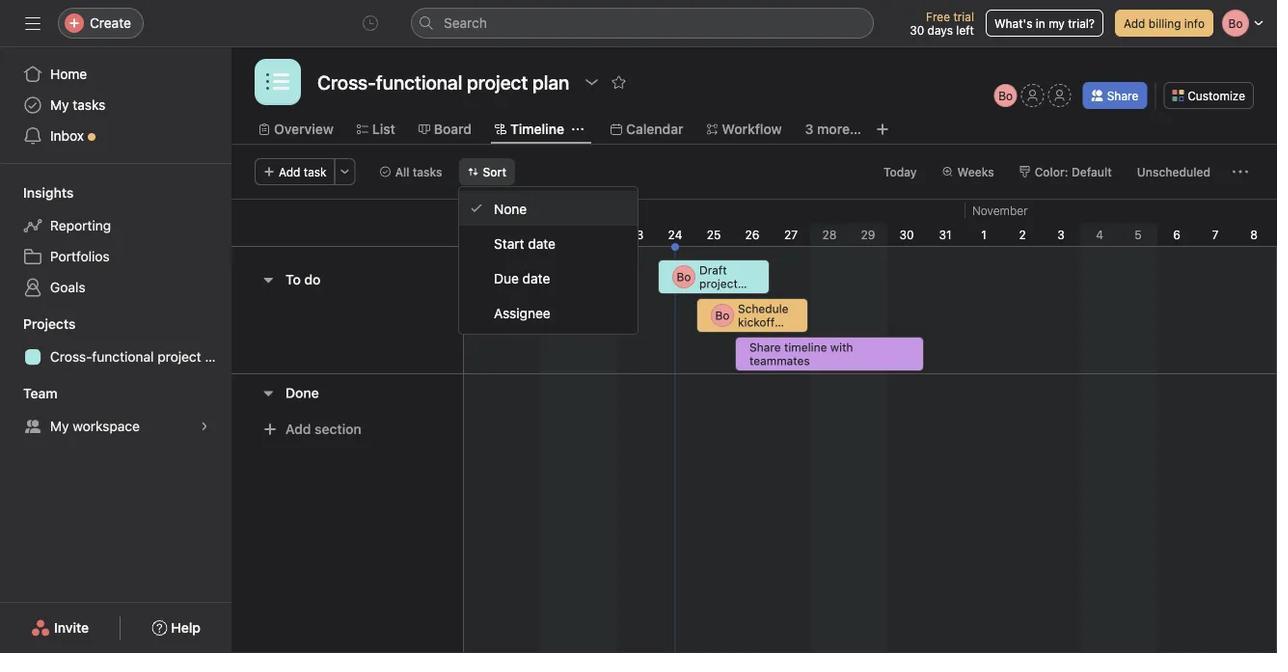Task type: vqa. For each thing, say whether or not it's contained in the screenshot.
none link
yes



Task type: describe. For each thing, give the bounding box(es) containing it.
28
[[822, 228, 837, 241]]

portfolios
[[50, 248, 110, 264]]

more actions image
[[1233, 164, 1248, 179]]

portfolios link
[[12, 241, 220, 272]]

workflow link
[[707, 119, 782, 140]]

goals
[[50, 279, 85, 295]]

date for start date
[[528, 235, 556, 251]]

23
[[630, 228, 644, 241]]

due date link
[[459, 260, 638, 295]]

my workspace link
[[12, 411, 220, 442]]

due date
[[494, 270, 550, 286]]

functional
[[92, 349, 154, 365]]

assignee
[[494, 305, 551, 320]]

my for my workspace
[[50, 418, 69, 434]]

search list box
[[411, 8, 874, 39]]

color: default
[[1035, 165, 1112, 178]]

today button
[[875, 158, 926, 185]]

add to starred image
[[611, 74, 626, 90]]

insights
[[23, 185, 74, 201]]

add task
[[279, 165, 327, 178]]

days
[[928, 23, 953, 37]]

29
[[861, 228, 875, 241]]

collapse task list for the section to do image
[[260, 272, 276, 287]]

share for share
[[1107, 89, 1138, 102]]

done
[[286, 385, 319, 401]]

invite button
[[18, 611, 101, 645]]

25
[[707, 228, 721, 241]]

schedule
[[738, 302, 789, 315]]

bo for schedule kickoff meeting
[[715, 309, 730, 322]]

all tasks
[[395, 165, 442, 178]]

team
[[23, 385, 58, 401]]

info
[[1184, 16, 1205, 30]]

reporting link
[[12, 210, 220, 241]]

21
[[553, 228, 566, 241]]

kickoff
[[738, 315, 775, 329]]

add for add section
[[286, 421, 311, 437]]

20
[[514, 228, 528, 241]]

trial
[[953, 10, 974, 23]]

schedule kickoff meeting
[[738, 302, 789, 342]]

more actions image
[[339, 166, 351, 177]]

my workspace
[[50, 418, 140, 434]]

share button
[[1083, 82, 1147, 109]]

team button
[[0, 384, 58, 403]]

inbox
[[50, 128, 84, 144]]

timeline
[[784, 340, 827, 354]]

4
[[1096, 228, 1103, 241]]

section
[[315, 421, 361, 437]]

30 inside free trial 30 days left
[[910, 23, 924, 37]]

global element
[[0, 47, 232, 163]]

brief
[[699, 290, 725, 304]]

do
[[304, 272, 321, 287]]

add billing info button
[[1115, 10, 1213, 37]]

color: default button
[[1011, 158, 1121, 185]]

start date link
[[459, 226, 638, 260]]

help button
[[139, 611, 213, 645]]

add for add task
[[279, 165, 300, 178]]

tab actions image
[[572, 123, 584, 135]]

projects button
[[0, 314, 76, 334]]

hide sidebar image
[[25, 15, 41, 31]]

projects element
[[0, 307, 232, 376]]

list image
[[266, 70, 289, 94]]

6
[[1173, 228, 1180, 241]]

my tasks link
[[12, 90, 220, 121]]

inbox link
[[12, 121, 220, 151]]

list
[[372, 121, 395, 137]]

add for add billing info
[[1124, 16, 1145, 30]]

due
[[494, 270, 519, 286]]

bo for draft project brief
[[677, 270, 691, 284]]

my for my tasks
[[50, 97, 69, 113]]

left
[[956, 23, 974, 37]]

home
[[50, 66, 87, 82]]

calendar link
[[611, 119, 683, 140]]

meeting
[[738, 329, 782, 342]]

to
[[286, 272, 301, 287]]

start date
[[494, 235, 556, 251]]

customize
[[1188, 89, 1245, 102]]

plan
[[205, 349, 231, 365]]

bo inside button
[[999, 89, 1013, 102]]

5
[[1135, 228, 1142, 241]]

invite
[[54, 620, 89, 636]]

collapse task list for the section done image
[[260, 385, 276, 401]]

weeks button
[[933, 158, 1003, 185]]

bo button
[[994, 84, 1017, 107]]

weeks
[[957, 165, 994, 178]]

search button
[[411, 8, 874, 39]]

more…
[[817, 121, 861, 137]]

goals link
[[12, 272, 220, 303]]

tasks for all tasks
[[413, 165, 442, 178]]

draft project brief
[[699, 263, 738, 304]]

free trial 30 days left
[[910, 10, 974, 37]]



Task type: locate. For each thing, give the bounding box(es) containing it.
add left task
[[279, 165, 300, 178]]

teams element
[[0, 376, 232, 446]]

sort button
[[459, 158, 515, 185]]

0 vertical spatial project
[[699, 277, 738, 290]]

board link
[[418, 119, 472, 140]]

my down team
[[50, 418, 69, 434]]

None text field
[[313, 65, 574, 99]]

date right due
[[522, 270, 550, 286]]

1 horizontal spatial share
[[1107, 89, 1138, 102]]

3 more…
[[805, 121, 861, 137]]

none link
[[459, 191, 638, 226]]

draft
[[699, 263, 727, 277]]

tasks inside global element
[[73, 97, 105, 113]]

insights button
[[0, 183, 74, 203]]

2 vertical spatial bo
[[715, 309, 730, 322]]

november
[[972, 204, 1028, 217]]

0 vertical spatial my
[[50, 97, 69, 113]]

show options image
[[584, 74, 599, 90]]

overview link
[[259, 119, 334, 140]]

3 inside popup button
[[805, 121, 814, 137]]

unscheduled button
[[1128, 158, 1219, 185]]

my tasks
[[50, 97, 105, 113]]

overview
[[274, 121, 334, 137]]

teammates
[[749, 354, 810, 368]]

1 vertical spatial project
[[157, 349, 201, 365]]

tasks right all
[[413, 165, 442, 178]]

in
[[1036, 16, 1045, 30]]

1 my from the top
[[50, 97, 69, 113]]

1 vertical spatial 30
[[899, 228, 914, 241]]

all tasks button
[[371, 158, 451, 185]]

add left 'billing'
[[1124, 16, 1145, 30]]

history image
[[363, 15, 378, 31]]

color:
[[1035, 165, 1068, 178]]

reporting
[[50, 218, 111, 233]]

24
[[668, 228, 682, 241]]

0 vertical spatial share
[[1107, 89, 1138, 102]]

free
[[926, 10, 950, 23]]

project down 25
[[699, 277, 738, 290]]

tasks for my tasks
[[73, 97, 105, 113]]

see details, my workspace image
[[199, 421, 210, 432]]

1 vertical spatial my
[[50, 418, 69, 434]]

create
[[90, 15, 131, 31]]

workspace
[[73, 418, 140, 434]]

3 left 4
[[1057, 228, 1065, 241]]

1 horizontal spatial 3
[[1057, 228, 1065, 241]]

3 for 3
[[1057, 228, 1065, 241]]

tasks inside dropdown button
[[413, 165, 442, 178]]

done button
[[286, 376, 319, 410]]

add task button
[[255, 158, 335, 185]]

date
[[528, 235, 556, 251], [522, 270, 550, 286]]

date right start
[[528, 235, 556, 251]]

add section button
[[255, 412, 369, 447]]

add down the done button
[[286, 421, 311, 437]]

tasks
[[73, 97, 105, 113], [413, 165, 442, 178]]

30 right 29
[[899, 228, 914, 241]]

my up inbox
[[50, 97, 69, 113]]

what's
[[994, 16, 1033, 30]]

1 vertical spatial 3
[[1057, 228, 1065, 241]]

trial?
[[1068, 16, 1095, 30]]

1 horizontal spatial bo
[[715, 309, 730, 322]]

share up default
[[1107, 89, 1138, 102]]

board
[[434, 121, 472, 137]]

project left plan
[[157, 349, 201, 365]]

31
[[939, 228, 952, 241]]

date for due date
[[522, 270, 550, 286]]

0 vertical spatial tasks
[[73, 97, 105, 113]]

1
[[981, 228, 987, 241]]

1 horizontal spatial project
[[699, 277, 738, 290]]

to do button
[[286, 262, 321, 297]]

0 horizontal spatial bo
[[677, 270, 691, 284]]

none
[[494, 200, 527, 216]]

task
[[304, 165, 327, 178]]

add billing info
[[1124, 16, 1205, 30]]

0 horizontal spatial 3
[[805, 121, 814, 137]]

2 vertical spatial add
[[286, 421, 311, 437]]

assignee link
[[459, 295, 638, 330]]

home link
[[12, 59, 220, 90]]

my
[[50, 97, 69, 113], [50, 418, 69, 434]]

share inside button
[[1107, 89, 1138, 102]]

0 vertical spatial date
[[528, 235, 556, 251]]

7
[[1212, 228, 1219, 241]]

workflow
[[722, 121, 782, 137]]

start
[[494, 235, 524, 251]]

2 my from the top
[[50, 418, 69, 434]]

default
[[1072, 165, 1112, 178]]

cross-functional project plan link
[[12, 341, 231, 372]]

help
[[171, 620, 201, 636]]

0 horizontal spatial project
[[157, 349, 201, 365]]

calendar
[[626, 121, 683, 137]]

0 vertical spatial bo
[[999, 89, 1013, 102]]

3 for 3 more…
[[805, 121, 814, 137]]

share
[[1107, 89, 1138, 102], [749, 340, 781, 354]]

0 vertical spatial add
[[1124, 16, 1145, 30]]

1 vertical spatial bo
[[677, 270, 691, 284]]

share down kickoff
[[749, 340, 781, 354]]

3 left more…
[[805, 121, 814, 137]]

1 vertical spatial share
[[749, 340, 781, 354]]

0 vertical spatial 30
[[910, 23, 924, 37]]

1 vertical spatial date
[[522, 270, 550, 286]]

22
[[591, 228, 605, 241]]

today
[[883, 165, 917, 178]]

add inside button
[[286, 421, 311, 437]]

create button
[[58, 8, 144, 39]]

project
[[699, 277, 738, 290], [157, 349, 201, 365]]

with
[[830, 340, 853, 354]]

30
[[910, 23, 924, 37], [899, 228, 914, 241]]

bo down the what's
[[999, 89, 1013, 102]]

3
[[805, 121, 814, 137], [1057, 228, 1065, 241]]

26
[[745, 228, 760, 241]]

search
[[444, 15, 487, 31]]

bo down brief
[[715, 309, 730, 322]]

what's in my trial?
[[994, 16, 1095, 30]]

all
[[395, 165, 409, 178]]

list link
[[357, 119, 395, 140]]

19
[[476, 228, 489, 241]]

projects
[[23, 316, 76, 332]]

tasks down home
[[73, 97, 105, 113]]

sort
[[483, 165, 506, 178]]

to do
[[286, 272, 321, 287]]

share inside share timeline with teammates
[[749, 340, 781, 354]]

0 horizontal spatial tasks
[[73, 97, 105, 113]]

2 horizontal spatial bo
[[999, 89, 1013, 102]]

my inside my tasks link
[[50, 97, 69, 113]]

add tab image
[[875, 122, 890, 137]]

what's in my trial? button
[[986, 10, 1103, 37]]

1 vertical spatial add
[[279, 165, 300, 178]]

1 vertical spatial tasks
[[413, 165, 442, 178]]

3 more… button
[[805, 119, 861, 140]]

timeline link
[[495, 119, 564, 140]]

share for share timeline with teammates
[[749, 340, 781, 354]]

add
[[1124, 16, 1145, 30], [279, 165, 300, 178], [286, 421, 311, 437]]

my inside my workspace link
[[50, 418, 69, 434]]

1 horizontal spatial tasks
[[413, 165, 442, 178]]

30 left days
[[910, 23, 924, 37]]

0 vertical spatial 3
[[805, 121, 814, 137]]

insights element
[[0, 176, 232, 307]]

bo left draft
[[677, 270, 691, 284]]

0 horizontal spatial share
[[749, 340, 781, 354]]

share timeline with teammates
[[749, 340, 853, 368]]



